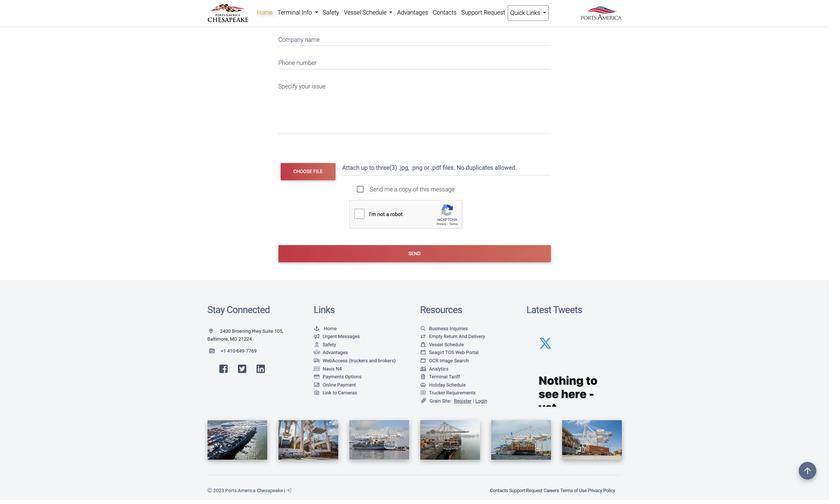 Task type: describe. For each thing, give the bounding box(es) containing it.
649-
[[237, 349, 246, 354]]

america
[[238, 488, 256, 494]]

name for full name
[[289, 13, 304, 20]]

register link
[[453, 399, 472, 404]]

analytics
[[430, 366, 449, 372]]

specify your issue
[[279, 83, 326, 90]]

Attach up to three(3) .jpg, .png or .pdf files. No duplicates allowed. text field
[[342, 161, 553, 175]]

holiday
[[430, 383, 445, 388]]

go to top image
[[800, 463, 817, 480]]

site:
[[442, 399, 452, 404]]

hwy
[[252, 329, 261, 334]]

phone
[[279, 60, 295, 67]]

business
[[430, 326, 449, 332]]

ports
[[225, 488, 237, 494]]

options
[[345, 374, 362, 380]]

bullhorn image
[[314, 335, 320, 340]]

+1
[[221, 349, 226, 354]]

map marker alt image
[[209, 329, 219, 334]]

browser image for seagirt
[[421, 351, 427, 356]]

safety link for "urgent messages" link
[[314, 342, 336, 348]]

2 safety from the top
[[323, 342, 336, 348]]

sign in image
[[287, 489, 291, 494]]

terminal for terminal tariff
[[430, 374, 448, 380]]

send
[[409, 251, 421, 257]]

contacts for contacts support request careers terms of use privacy policy
[[491, 488, 509, 494]]

1 horizontal spatial support
[[510, 488, 526, 494]]

online payment
[[323, 383, 356, 388]]

number
[[297, 60, 317, 67]]

quick links link
[[508, 5, 549, 21]]

choose
[[294, 169, 312, 174]]

0 vertical spatial request
[[484, 9, 506, 16]]

(truckers
[[349, 358, 368, 364]]

online payment link
[[314, 383, 356, 388]]

ocr image search
[[430, 358, 469, 364]]

privacy policy link
[[588, 485, 616, 498]]

1 vertical spatial advantages
[[323, 350, 348, 356]]

business inquiries link
[[421, 326, 468, 332]]

+1 410-649-7769
[[221, 349, 257, 354]]

ocr image search link
[[421, 358, 469, 364]]

send me a copy of this message
[[370, 186, 455, 193]]

suite
[[263, 329, 273, 334]]

delivery
[[469, 334, 486, 340]]

empty return and delivery link
[[421, 334, 486, 340]]

2023
[[214, 488, 224, 494]]

n4
[[336, 366, 342, 372]]

1 vertical spatial vessel schedule
[[430, 342, 464, 348]]

brokers)
[[378, 358, 396, 364]]

phone number
[[279, 60, 317, 67]]

your
[[299, 83, 311, 90]]

terminal tariff
[[430, 374, 460, 380]]

2400 broening hwy suite 105, baltimore, md 21224
[[208, 329, 284, 342]]

exchange image
[[421, 335, 427, 340]]

webaccess
[[323, 358, 348, 364]]

copyright image
[[208, 489, 212, 494]]

Phone number text field
[[279, 55, 551, 69]]

webaccess (truckers and brokers) link
[[314, 358, 396, 364]]

a
[[395, 186, 398, 193]]

user hard hat image
[[314, 343, 320, 348]]

grain
[[430, 399, 441, 404]]

seagirt tos web portal link
[[421, 350, 479, 356]]

navis n4
[[323, 366, 342, 372]]

trucker requirements
[[430, 391, 476, 396]]

support request
[[462, 9, 506, 16]]

1 vertical spatial home
[[324, 326, 337, 332]]

file
[[314, 169, 323, 174]]

payments
[[323, 374, 344, 380]]

terminal info
[[278, 9, 314, 16]]

urgent messages
[[323, 334, 360, 340]]

search
[[455, 358, 469, 364]]

holiday schedule
[[430, 383, 466, 388]]

web
[[456, 350, 465, 356]]

Specify your issue text field
[[279, 78, 551, 134]]

latest tweets
[[527, 304, 583, 316]]

file invoice image
[[421, 375, 427, 380]]

business inquiries
[[430, 326, 468, 332]]

+1 410-649-7769 link
[[208, 349, 257, 354]]

2023 ports america chesapeake |
[[212, 488, 287, 494]]

home link for "urgent messages" link
[[314, 326, 337, 332]]

terminal for terminal info
[[278, 9, 301, 16]]

image
[[440, 358, 453, 364]]

bells image
[[421, 383, 427, 388]]

webaccess (truckers and brokers)
[[323, 358, 396, 364]]

full name
[[279, 13, 304, 20]]

company
[[279, 36, 304, 43]]

navis n4 link
[[314, 366, 342, 372]]

login
[[476, 399, 488, 404]]

analytics image
[[421, 367, 427, 372]]

1 vertical spatial vessel
[[430, 342, 444, 348]]

seagirt tos web portal
[[430, 350, 479, 356]]

terminal tariff link
[[421, 374, 460, 380]]

wheat image
[[421, 399, 427, 404]]

seagirt
[[430, 350, 445, 356]]

0 vertical spatial links
[[527, 9, 541, 16]]

login link
[[476, 399, 488, 404]]

safety link for terminal info link
[[321, 5, 342, 20]]

empty return and delivery
[[430, 334, 486, 340]]

resources
[[421, 304, 463, 316]]

0 vertical spatial support
[[462, 9, 483, 16]]

0 horizontal spatial contacts link
[[431, 5, 459, 20]]

quick links
[[511, 9, 542, 16]]

0 vertical spatial support request link
[[459, 5, 508, 20]]



Task type: vqa. For each thing, say whether or not it's contained in the screenshot.
Quick Links LINK
yes



Task type: locate. For each thing, give the bounding box(es) containing it.
1 vertical spatial name
[[305, 36, 320, 43]]

link to cameras link
[[314, 391, 357, 396]]

schedule for the bottommost vessel schedule link
[[445, 342, 464, 348]]

0 vertical spatial safety
[[323, 9, 340, 16]]

1 vertical spatial safety
[[323, 342, 336, 348]]

use
[[580, 488, 587, 494]]

1 horizontal spatial vessel schedule link
[[421, 342, 464, 348]]

0 vertical spatial home
[[257, 9, 273, 16]]

chesapeake
[[257, 488, 283, 494]]

0 horizontal spatial |
[[284, 488, 285, 494]]

support request link left the 'careers'
[[509, 485, 544, 498]]

safety right info
[[323, 9, 340, 16]]

latest
[[527, 304, 552, 316]]

credit card front image
[[314, 383, 320, 388]]

advantages up webaccess
[[323, 350, 348, 356]]

schedule inside vessel schedule link
[[363, 9, 387, 16]]

0 vertical spatial vessel schedule
[[344, 9, 388, 16]]

terminal info link
[[275, 5, 321, 20]]

0 horizontal spatial home link
[[255, 5, 275, 20]]

advantages up company name text box
[[398, 9, 429, 16]]

online
[[323, 383, 336, 388]]

0 vertical spatial vessel
[[344, 9, 361, 16]]

terminal down analytics
[[430, 374, 448, 380]]

grain site: register | login
[[430, 398, 488, 405]]

0 vertical spatial vessel schedule link
[[342, 5, 395, 20]]

2 browser image from the top
[[421, 359, 427, 364]]

baltimore,
[[208, 337, 229, 342]]

1 horizontal spatial home link
[[314, 326, 337, 332]]

messages
[[338, 334, 360, 340]]

stay connected
[[208, 304, 270, 316]]

of left use
[[574, 488, 579, 494]]

0 vertical spatial contacts
[[433, 9, 457, 16]]

contacts link
[[431, 5, 459, 20], [490, 485, 509, 498]]

0 horizontal spatial links
[[314, 304, 335, 316]]

home link for terminal info link
[[255, 5, 275, 20]]

0 vertical spatial name
[[289, 13, 304, 20]]

advantages link up company name text box
[[395, 5, 431, 20]]

0 vertical spatial terminal
[[278, 9, 301, 16]]

search image
[[421, 327, 427, 332]]

2400 broening hwy suite 105, baltimore, md 21224 link
[[208, 329, 284, 342]]

2 vertical spatial schedule
[[447, 383, 466, 388]]

0 horizontal spatial vessel schedule link
[[342, 5, 395, 20]]

1 vertical spatial request
[[527, 488, 543, 494]]

portal
[[466, 350, 479, 356]]

connected
[[227, 304, 270, 316]]

anchor image
[[314, 327, 320, 332]]

links right quick
[[527, 9, 541, 16]]

copy
[[399, 186, 412, 193]]

and
[[459, 334, 468, 340]]

1 vertical spatial browser image
[[421, 359, 427, 364]]

1 vertical spatial home link
[[314, 326, 337, 332]]

0 horizontal spatial of
[[413, 186, 419, 193]]

0 vertical spatial home link
[[255, 5, 275, 20]]

1 horizontal spatial vessel schedule
[[430, 342, 464, 348]]

schedule
[[363, 9, 387, 16], [445, 342, 464, 348], [447, 383, 466, 388]]

0 horizontal spatial advantages link
[[314, 350, 348, 356]]

container storage image
[[314, 367, 320, 372]]

payments options link
[[314, 374, 362, 380]]

twitter square image
[[238, 365, 247, 374]]

1 horizontal spatial support request link
[[509, 485, 544, 498]]

0 vertical spatial |
[[473, 398, 475, 405]]

terminal left info
[[278, 9, 301, 16]]

0 horizontal spatial home
[[257, 9, 273, 16]]

support
[[462, 9, 483, 16], [510, 488, 526, 494]]

broening
[[232, 329, 251, 334]]

safety
[[323, 9, 340, 16], [323, 342, 336, 348]]

browser image for ocr
[[421, 359, 427, 364]]

empty
[[430, 334, 443, 340]]

1 vertical spatial contacts link
[[490, 485, 509, 498]]

0 horizontal spatial support request link
[[459, 5, 508, 20]]

1 vertical spatial vessel schedule link
[[421, 342, 464, 348]]

home link
[[255, 5, 275, 20], [314, 326, 337, 332]]

0 horizontal spatial support
[[462, 9, 483, 16]]

vessel
[[344, 9, 361, 16], [430, 342, 444, 348]]

0 horizontal spatial terminal
[[278, 9, 301, 16]]

| left login at the bottom
[[473, 398, 475, 405]]

terms of use link
[[560, 485, 588, 498]]

links
[[527, 9, 541, 16], [314, 304, 335, 316]]

1 vertical spatial of
[[574, 488, 579, 494]]

0 vertical spatial contacts link
[[431, 5, 459, 20]]

0 vertical spatial browser image
[[421, 351, 427, 356]]

1 vertical spatial terminal
[[430, 374, 448, 380]]

home link up urgent at the left of the page
[[314, 326, 337, 332]]

0 vertical spatial advantages link
[[395, 5, 431, 20]]

cameras
[[338, 391, 357, 396]]

2400
[[220, 329, 231, 334]]

safety link down urgent at the left of the page
[[314, 342, 336, 348]]

list alt image
[[421, 391, 427, 396]]

safety link right info
[[321, 5, 342, 20]]

careers
[[544, 488, 560, 494]]

request left the 'careers'
[[527, 488, 543, 494]]

this
[[420, 186, 430, 193]]

full
[[279, 13, 288, 20]]

105,
[[275, 329, 284, 334]]

terms
[[561, 488, 573, 494]]

| left sign in image
[[284, 488, 285, 494]]

browser image inside seagirt tos web portal link
[[421, 351, 427, 356]]

1 horizontal spatial contacts link
[[490, 485, 509, 498]]

advantages link
[[395, 5, 431, 20], [314, 350, 348, 356]]

0 horizontal spatial request
[[484, 9, 506, 16]]

1 vertical spatial |
[[284, 488, 285, 494]]

advantages link up webaccess
[[314, 350, 348, 356]]

1 vertical spatial support request link
[[509, 485, 544, 498]]

1 safety from the top
[[323, 9, 340, 16]]

to
[[333, 391, 337, 396]]

and
[[369, 358, 377, 364]]

credit card image
[[314, 375, 320, 380]]

ocr
[[430, 358, 439, 364]]

camera image
[[314, 391, 320, 396]]

browser image
[[421, 351, 427, 356], [421, 359, 427, 364]]

tariff
[[449, 374, 460, 380]]

0 horizontal spatial advantages
[[323, 350, 348, 356]]

0 horizontal spatial name
[[289, 13, 304, 20]]

|
[[473, 398, 475, 405], [284, 488, 285, 494]]

facebook square image
[[220, 365, 228, 374]]

1 horizontal spatial advantages
[[398, 9, 429, 16]]

1 horizontal spatial |
[[473, 398, 475, 405]]

name
[[289, 13, 304, 20], [305, 36, 320, 43]]

1 horizontal spatial of
[[574, 488, 579, 494]]

request left quick
[[484, 9, 506, 16]]

home
[[257, 9, 273, 16], [324, 326, 337, 332]]

info
[[302, 9, 312, 16]]

safety down urgent at the left of the page
[[323, 342, 336, 348]]

browser image down ship icon
[[421, 351, 427, 356]]

terminal
[[278, 9, 301, 16], [430, 374, 448, 380]]

holiday schedule link
[[421, 383, 466, 388]]

browser image inside ocr image search link
[[421, 359, 427, 364]]

name right company
[[305, 36, 320, 43]]

navis
[[323, 366, 335, 372]]

0 horizontal spatial vessel schedule
[[344, 9, 388, 16]]

links up anchor image
[[314, 304, 335, 316]]

trucker requirements link
[[421, 391, 476, 396]]

vessel schedule
[[344, 9, 388, 16], [430, 342, 464, 348]]

name right full
[[289, 13, 304, 20]]

1 browser image from the top
[[421, 351, 427, 356]]

1 horizontal spatial name
[[305, 36, 320, 43]]

schedule for holiday schedule link
[[447, 383, 466, 388]]

name for company name
[[305, 36, 320, 43]]

privacy
[[588, 488, 603, 494]]

specify
[[279, 83, 298, 90]]

1 vertical spatial links
[[314, 304, 335, 316]]

0 vertical spatial schedule
[[363, 9, 387, 16]]

0 vertical spatial of
[[413, 186, 419, 193]]

21224
[[239, 337, 252, 342]]

1 horizontal spatial terminal
[[430, 374, 448, 380]]

quick
[[511, 9, 525, 16]]

home up urgent at the left of the page
[[324, 326, 337, 332]]

1 horizontal spatial request
[[527, 488, 543, 494]]

inquiries
[[450, 326, 468, 332]]

requirements
[[447, 391, 476, 396]]

of left this
[[413, 186, 419, 193]]

vessel schedule link
[[342, 5, 395, 20], [421, 342, 464, 348]]

Company name text field
[[279, 32, 551, 46]]

hand receiving image
[[314, 351, 320, 356]]

payment
[[338, 383, 356, 388]]

0 horizontal spatial contacts
[[433, 9, 457, 16]]

register
[[455, 399, 472, 404]]

trucker
[[430, 391, 445, 396]]

browser image up analytics icon
[[421, 359, 427, 364]]

0 vertical spatial safety link
[[321, 5, 342, 20]]

contacts inside 'link'
[[433, 9, 457, 16]]

Full name text field
[[279, 8, 551, 23]]

support request link left quick
[[459, 5, 508, 20]]

linkedin image
[[257, 365, 265, 374]]

home left full
[[257, 9, 273, 16]]

1 vertical spatial contacts
[[491, 488, 509, 494]]

advantages
[[398, 9, 429, 16], [323, 350, 348, 356]]

0 vertical spatial advantages
[[398, 9, 429, 16]]

phone office image
[[209, 349, 221, 354]]

1 horizontal spatial vessel
[[430, 342, 444, 348]]

link to cameras
[[323, 391, 357, 396]]

payments options
[[323, 374, 362, 380]]

1 horizontal spatial contacts
[[491, 488, 509, 494]]

urgent messages link
[[314, 334, 360, 340]]

1 vertical spatial support
[[510, 488, 526, 494]]

home link left full
[[255, 5, 275, 20]]

1 vertical spatial advantages link
[[314, 350, 348, 356]]

7769
[[246, 349, 257, 354]]

contacts for contacts
[[433, 9, 457, 16]]

urgent
[[323, 334, 337, 340]]

analytics link
[[421, 366, 449, 372]]

send
[[370, 186, 383, 193]]

truck container image
[[314, 359, 320, 364]]

1 horizontal spatial home
[[324, 326, 337, 332]]

md
[[230, 337, 237, 342]]

1 vertical spatial safety link
[[314, 342, 336, 348]]

0 horizontal spatial vessel
[[344, 9, 361, 16]]

1 horizontal spatial links
[[527, 9, 541, 16]]

choose file
[[294, 169, 323, 174]]

1 horizontal spatial advantages link
[[395, 5, 431, 20]]

link
[[323, 391, 332, 396]]

ship image
[[421, 343, 427, 348]]

1 vertical spatial schedule
[[445, 342, 464, 348]]

message
[[431, 186, 455, 193]]



